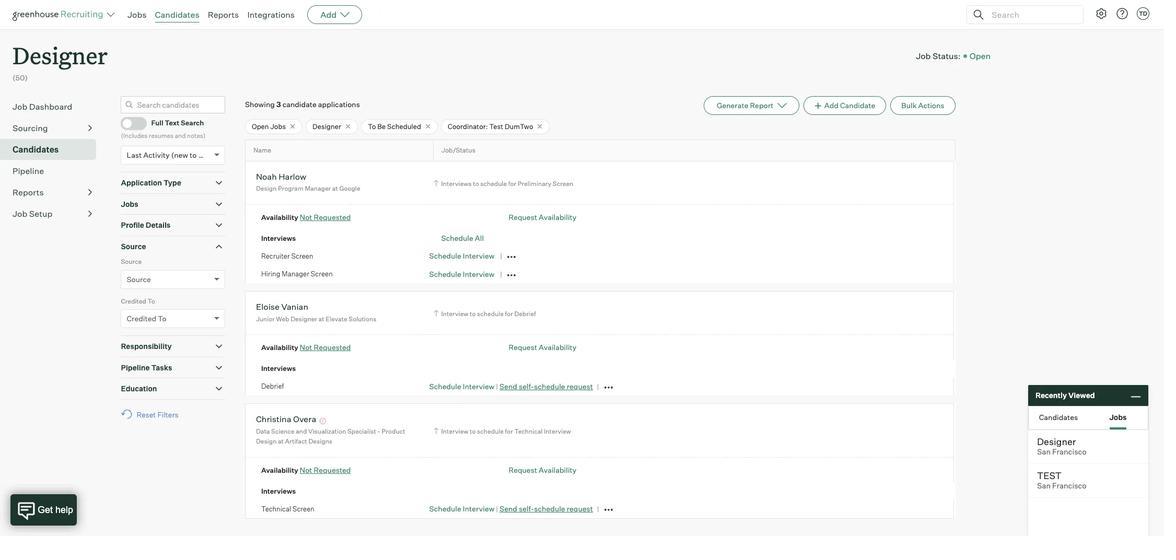 Task type: vqa. For each thing, say whether or not it's contained in the screenshot.
'Last Updated'
no



Task type: describe. For each thing, give the bounding box(es) containing it.
overa
[[293, 414, 316, 425]]

job for job setup
[[13, 208, 27, 219]]

interviews down web
[[261, 365, 296, 373]]

old)
[[198, 151, 212, 160]]

all
[[475, 234, 484, 243]]

interviews to schedule for preliminary screen link
[[432, 179, 576, 189]]

name
[[254, 147, 271, 154]]

last activity (new to old)
[[127, 151, 212, 160]]

responsibility
[[121, 342, 172, 351]]

sourcing link
[[13, 122, 92, 134]]

bulk actions
[[902, 101, 945, 110]]

not requested button for eloise vanian
[[300, 343, 351, 352]]

vanian
[[282, 302, 308, 312]]

3 availability not requested from the top
[[261, 466, 351, 475]]

profile
[[121, 221, 144, 230]]

td button
[[1138, 7, 1150, 20]]

interview inside 'link'
[[442, 310, 469, 318]]

manager inside noah harlow design program manager at google
[[305, 185, 331, 193]]

christina
[[256, 414, 291, 425]]

0 horizontal spatial debrief
[[261, 382, 284, 391]]

3 not requested button from the top
[[300, 466, 351, 475]]

request availability for eloise vanian
[[509, 343, 577, 352]]

not for eloise vanian
[[300, 343, 312, 352]]

configure image
[[1096, 7, 1108, 20]]

data science and visualization specialist - product design at artifact designs
[[256, 428, 405, 446]]

3 not from the top
[[300, 466, 312, 475]]

christina overa
[[256, 414, 316, 425]]

schedule all link
[[442, 234, 484, 243]]

send self-schedule request link for not requested
[[500, 382, 593, 391]]

web
[[276, 315, 289, 323]]

interviews to schedule for preliminary screen
[[442, 180, 574, 188]]

schedule interview | send self-schedule request for request availability
[[430, 505, 593, 514]]

interview to schedule for debrief link
[[432, 309, 539, 319]]

bulk actions link
[[891, 96, 956, 115]]

0 vertical spatial candidates link
[[155, 9, 200, 20]]

3 request availability from the top
[[509, 466, 577, 475]]

recently
[[1036, 391, 1068, 400]]

3 request availability button from the top
[[509, 466, 577, 475]]

education
[[121, 384, 157, 393]]

td button
[[1136, 5, 1152, 22]]

noah harlow design program manager at google
[[256, 171, 361, 193]]

notes)
[[187, 132, 206, 139]]

at for harlow
[[332, 185, 338, 193]]

add button
[[307, 5, 362, 24]]

setup
[[29, 208, 52, 219]]

data
[[256, 428, 270, 435]]

test
[[1038, 470, 1062, 482]]

solutions
[[349, 315, 377, 323]]

candidate
[[283, 100, 317, 109]]

pipeline link
[[13, 165, 92, 177]]

tab list containing candidates
[[1029, 407, 1149, 430]]

designer (50)
[[13, 40, 108, 82]]

recruiter screen
[[261, 252, 313, 260]]

add candidate
[[825, 101, 876, 110]]

showing
[[245, 100, 275, 109]]

request availability button for vanian
[[509, 343, 577, 352]]

eloise vanian link
[[256, 302, 308, 314]]

1 horizontal spatial to
[[158, 314, 167, 323]]

full
[[151, 119, 163, 127]]

search
[[181, 119, 204, 127]]

and inside full text search (includes resumes and notes)
[[175, 132, 186, 139]]

requested for eloise vanian
[[314, 343, 351, 352]]

application
[[121, 178, 162, 187]]

and inside data science and visualization specialist - product design at artifact designs
[[296, 428, 307, 435]]

request for request availability
[[567, 505, 593, 514]]

send self-schedule request link for request availability
[[500, 505, 593, 514]]

recruiter
[[261, 252, 290, 260]]

jobs link
[[128, 9, 147, 20]]

request availability button for harlow
[[509, 213, 577, 222]]

scheduled
[[387, 122, 421, 131]]

schedule all
[[442, 234, 484, 243]]

christina overa link
[[256, 414, 316, 426]]

tasks
[[151, 363, 172, 372]]

pipeline for pipeline tasks
[[121, 363, 150, 372]]

francisco for test
[[1053, 482, 1087, 491]]

send for request availability
[[500, 505, 518, 514]]

showing 3 candidate applications
[[245, 100, 360, 109]]

status:
[[933, 51, 961, 61]]

not for noah harlow
[[300, 213, 312, 222]]

1 vertical spatial to
[[148, 297, 155, 305]]

sourcing
[[13, 123, 48, 133]]

coordinator: test dumtwo
[[448, 122, 534, 131]]

request for noah harlow
[[509, 213, 537, 222]]

hiring
[[261, 270, 280, 278]]

francisco for designer
[[1053, 448, 1087, 457]]

candidate
[[841, 101, 876, 110]]

open for open
[[970, 51, 991, 61]]

product
[[382, 428, 405, 435]]

not requested button for noah harlow
[[300, 213, 351, 222]]

activity
[[143, 151, 170, 160]]

to for technical screen
[[470, 428, 476, 435]]

application type
[[121, 178, 181, 187]]

0 horizontal spatial candidates link
[[13, 143, 92, 156]]

1 vertical spatial credited
[[127, 314, 156, 323]]

schedule interview link for debrief
[[430, 382, 495, 391]]

-
[[378, 428, 381, 435]]

noah
[[256, 171, 277, 182]]

designer for designer
[[313, 122, 341, 131]]

generate report
[[717, 101, 774, 110]]

source for source element
[[121, 242, 146, 251]]

| for not requested
[[496, 383, 498, 391]]

Search text field
[[990, 7, 1074, 22]]

generate report button
[[704, 96, 800, 115]]

dashboard
[[29, 101, 72, 112]]

applications
[[318, 100, 360, 109]]

1 horizontal spatial candidates
[[155, 9, 200, 20]]

source element
[[121, 257, 226, 296]]

harlow
[[279, 171, 307, 182]]

coordinator:
[[448, 122, 488, 131]]

text
[[165, 119, 179, 127]]

full text search (includes resumes and notes)
[[121, 119, 206, 139]]

to for debrief
[[470, 310, 476, 318]]

for for vanian
[[505, 310, 513, 318]]

schedule interview link for hiring manager screen
[[430, 270, 495, 279]]

self- for not requested
[[519, 382, 535, 391]]

0 horizontal spatial candidates
[[13, 144, 59, 155]]

san for test
[[1038, 482, 1051, 491]]

(new
[[171, 151, 188, 160]]

0 vertical spatial reports link
[[208, 9, 239, 20]]

interviews down job/status
[[442, 180, 472, 188]]

integrations
[[247, 9, 295, 20]]

christina overa has been in technical interview for more than 14 days image
[[318, 418, 328, 425]]

google
[[340, 185, 361, 193]]

candidate reports are now available! apply filters and select "view in app" element
[[704, 96, 800, 115]]

schedule interview link for recruiter screen
[[430, 252, 495, 261]]

report
[[751, 101, 774, 110]]

test san francisco
[[1038, 470, 1087, 491]]

last
[[127, 151, 142, 160]]

science
[[271, 428, 295, 435]]

source for credited to element
[[121, 258, 142, 266]]

schedule interview for hiring manager screen
[[430, 270, 495, 279]]



Task type: locate. For each thing, give the bounding box(es) containing it.
job status:
[[917, 51, 961, 61]]

Search candidates field
[[121, 96, 226, 113]]

not requested button down elevate
[[300, 343, 351, 352]]

1 horizontal spatial reports link
[[208, 9, 239, 20]]

requested for noah harlow
[[314, 213, 351, 222]]

add
[[321, 9, 337, 20], [825, 101, 839, 110]]

at left elevate
[[319, 315, 324, 323]]

2 send self-schedule request link from the top
[[500, 505, 593, 514]]

requested
[[314, 213, 351, 222], [314, 343, 351, 352], [314, 466, 351, 475]]

0 vertical spatial not
[[300, 213, 312, 222]]

0 vertical spatial request availability
[[509, 213, 577, 222]]

1 not from the top
[[300, 213, 312, 222]]

request
[[509, 213, 537, 222], [509, 343, 538, 352], [509, 466, 538, 475]]

0 vertical spatial pipeline
[[13, 166, 44, 176]]

4 schedule interview link from the top
[[430, 505, 495, 514]]

interviews up technical screen
[[261, 487, 296, 496]]

to be scheduled
[[368, 122, 421, 131]]

open jobs
[[252, 122, 286, 131]]

requested down the google
[[314, 213, 351, 222]]

to inside 'link'
[[470, 310, 476, 318]]

2 vertical spatial not
[[300, 466, 312, 475]]

1 vertical spatial schedule interview
[[430, 270, 495, 279]]

eloise vanian junior web designer at elevate solutions
[[256, 302, 377, 323]]

type
[[164, 178, 181, 187]]

francisco inside test san francisco
[[1053, 482, 1087, 491]]

1 request availability button from the top
[[509, 213, 577, 222]]

1 design from the top
[[256, 185, 277, 193]]

add inside "popup button"
[[321, 9, 337, 20]]

send self-schedule request link
[[500, 382, 593, 391], [500, 505, 593, 514]]

schedule interview
[[430, 252, 495, 261], [430, 270, 495, 279]]

1 vertical spatial job
[[13, 101, 27, 112]]

0 horizontal spatial and
[[175, 132, 186, 139]]

self- for request availability
[[519, 505, 535, 514]]

checkmark image
[[126, 119, 134, 126]]

2 vertical spatial request availability
[[509, 466, 577, 475]]

1 vertical spatial debrief
[[261, 382, 284, 391]]

design inside noah harlow design program manager at google
[[256, 185, 277, 193]]

request availability
[[509, 213, 577, 222], [509, 343, 577, 352], [509, 466, 577, 475]]

open down showing
[[252, 122, 269, 131]]

2 san from the top
[[1038, 482, 1051, 491]]

availability not requested down program
[[261, 213, 351, 222]]

0 vertical spatial availability not requested
[[261, 213, 351, 222]]

1 vertical spatial not requested button
[[300, 343, 351, 352]]

1 horizontal spatial at
[[319, 315, 324, 323]]

job left status:
[[917, 51, 931, 61]]

hiring manager screen
[[261, 270, 333, 278]]

schedule for technical screen
[[477, 428, 504, 435]]

2 vertical spatial source
[[127, 275, 151, 284]]

1 vertical spatial credited to
[[127, 314, 167, 323]]

2 vertical spatial to
[[158, 314, 167, 323]]

resumes
[[149, 132, 174, 139]]

1 self- from the top
[[519, 382, 535, 391]]

0 vertical spatial request
[[567, 382, 593, 391]]

not requested button down the google
[[300, 213, 351, 222]]

0 vertical spatial debrief
[[515, 310, 536, 318]]

0 vertical spatial |
[[496, 383, 498, 391]]

interview to schedule for technical interview link
[[432, 427, 574, 437]]

open
[[970, 51, 991, 61], [252, 122, 269, 131]]

filters
[[158, 410, 179, 419]]

1 francisco from the top
[[1053, 448, 1087, 457]]

job for job status:
[[917, 51, 931, 61]]

dumtwo
[[505, 122, 534, 131]]

credited to up responsibility
[[127, 314, 167, 323]]

at left the google
[[332, 185, 338, 193]]

tab list
[[1029, 407, 1149, 430]]

1 request availability from the top
[[509, 213, 577, 222]]

design down data
[[256, 438, 277, 446]]

requested down designs
[[314, 466, 351, 475]]

1 vertical spatial schedule interview | send self-schedule request
[[430, 505, 593, 514]]

request availability for noah harlow
[[509, 213, 577, 222]]

3
[[277, 100, 281, 109]]

to for recruiter screen
[[473, 180, 479, 188]]

schedule for debrief
[[477, 310, 504, 318]]

0 vertical spatial design
[[256, 185, 277, 193]]

2 requested from the top
[[314, 343, 351, 352]]

reset filters button
[[121, 405, 184, 424]]

to
[[368, 122, 376, 131], [148, 297, 155, 305], [158, 314, 167, 323]]

credited to element
[[121, 296, 226, 336]]

2 vertical spatial requested
[[314, 466, 351, 475]]

design inside data science and visualization specialist - product design at artifact designs
[[256, 438, 277, 446]]

availability not requested down eloise vanian junior web designer at elevate solutions
[[261, 343, 351, 352]]

designer down greenhouse recruiting image
[[13, 40, 108, 71]]

1 schedule interview link from the top
[[430, 252, 495, 261]]

san down designer san francisco
[[1038, 482, 1051, 491]]

not down "artifact"
[[300, 466, 312, 475]]

credited up responsibility
[[127, 314, 156, 323]]

1 vertical spatial |
[[496, 505, 498, 514]]

manager right program
[[305, 185, 331, 193]]

designer up test
[[1038, 436, 1077, 448]]

reports left integrations
[[208, 9, 239, 20]]

san up test
[[1038, 448, 1051, 457]]

and
[[175, 132, 186, 139], [296, 428, 307, 435]]

2 request availability button from the top
[[509, 343, 577, 352]]

2 vertical spatial job
[[13, 208, 27, 219]]

reset filters
[[137, 410, 179, 419]]

reset
[[137, 410, 156, 419]]

francisco inside designer san francisco
[[1053, 448, 1087, 457]]

1 send self-schedule request link from the top
[[500, 382, 593, 391]]

request down "preliminary"
[[509, 213, 537, 222]]

candidates link right jobs "link"
[[155, 9, 200, 20]]

0 horizontal spatial add
[[321, 9, 337, 20]]

for inside interview to schedule for technical interview link
[[505, 428, 513, 435]]

0 vertical spatial san
[[1038, 448, 1051, 457]]

1 vertical spatial at
[[319, 315, 324, 323]]

1 horizontal spatial add
[[825, 101, 839, 110]]

at inside eloise vanian junior web designer at elevate solutions
[[319, 315, 324, 323]]

request for eloise vanian
[[509, 343, 538, 352]]

availability not requested
[[261, 213, 351, 222], [261, 343, 351, 352], [261, 466, 351, 475]]

2 design from the top
[[256, 438, 277, 446]]

1 vertical spatial request availability
[[509, 343, 577, 352]]

send for not requested
[[500, 382, 518, 391]]

1 vertical spatial candidates link
[[13, 143, 92, 156]]

request down interview to schedule for debrief on the bottom of page
[[509, 343, 538, 352]]

0 vertical spatial reports
[[208, 9, 239, 20]]

td
[[1140, 10, 1148, 17]]

reports link up the job setup link
[[13, 186, 92, 199]]

0 horizontal spatial technical
[[261, 505, 291, 513]]

at
[[332, 185, 338, 193], [319, 315, 324, 323], [278, 438, 284, 446]]

job dashboard
[[13, 101, 72, 112]]

to down source element
[[148, 297, 155, 305]]

0 horizontal spatial pipeline
[[13, 166, 44, 176]]

availability not requested for eloise vanian
[[261, 343, 351, 352]]

1 vertical spatial request
[[567, 505, 593, 514]]

2 request availability from the top
[[509, 343, 577, 352]]

0 horizontal spatial at
[[278, 438, 284, 446]]

1 vertical spatial availability not requested
[[261, 343, 351, 352]]

actions
[[919, 101, 945, 110]]

2 schedule interview | send self-schedule request from the top
[[430, 505, 593, 514]]

designer down vanian on the left of the page
[[291, 315, 317, 323]]

francisco up test san francisco
[[1053, 448, 1087, 457]]

1 | from the top
[[496, 383, 498, 391]]

san inside test san francisco
[[1038, 482, 1051, 491]]

pipeline down sourcing
[[13, 166, 44, 176]]

0 vertical spatial credited to
[[121, 297, 155, 305]]

job left setup
[[13, 208, 27, 219]]

1 send from the top
[[500, 382, 518, 391]]

0 vertical spatial add
[[321, 9, 337, 20]]

1 horizontal spatial candidates link
[[155, 9, 200, 20]]

manager down recruiter screen
[[282, 270, 310, 278]]

credited down source element
[[121, 297, 146, 305]]

0 horizontal spatial reports
[[13, 187, 44, 197]]

2 vertical spatial candidates
[[1040, 413, 1079, 422]]

1 horizontal spatial technical
[[515, 428, 543, 435]]

details
[[146, 221, 171, 230]]

schedule interview for recruiter screen
[[430, 252, 495, 261]]

program
[[278, 185, 304, 193]]

availability not requested for noah harlow
[[261, 213, 351, 222]]

manager
[[305, 185, 331, 193], [282, 270, 310, 278]]

2 send from the top
[[500, 505, 518, 514]]

2 schedule interview link from the top
[[430, 270, 495, 279]]

and down text
[[175, 132, 186, 139]]

| for request availability
[[496, 505, 498, 514]]

debrief
[[515, 310, 536, 318], [261, 382, 284, 391]]

1 schedule interview from the top
[[430, 252, 495, 261]]

at for vanian
[[319, 315, 324, 323]]

san for designer
[[1038, 448, 1051, 457]]

0 vertical spatial self-
[[519, 382, 535, 391]]

job setup
[[13, 208, 52, 219]]

request
[[567, 382, 593, 391], [567, 505, 593, 514]]

1 vertical spatial request availability button
[[509, 343, 577, 352]]

preliminary
[[518, 180, 552, 188]]

2 horizontal spatial candidates
[[1040, 413, 1079, 422]]

2 | from the top
[[496, 505, 498, 514]]

add for add candidate
[[825, 101, 839, 110]]

0 horizontal spatial to
[[148, 297, 155, 305]]

not requested button
[[300, 213, 351, 222], [300, 343, 351, 352], [300, 466, 351, 475]]

designer inside eloise vanian junior web designer at elevate solutions
[[291, 315, 317, 323]]

pipeline inside 'link'
[[13, 166, 44, 176]]

2 vertical spatial for
[[505, 428, 513, 435]]

schedule
[[481, 180, 507, 188], [477, 310, 504, 318], [535, 382, 566, 391], [477, 428, 504, 435], [535, 505, 566, 514]]

1 vertical spatial for
[[505, 310, 513, 318]]

pipeline up education
[[121, 363, 150, 372]]

2 not from the top
[[300, 343, 312, 352]]

job
[[917, 51, 931, 61], [13, 101, 27, 112], [13, 208, 27, 219]]

(includes
[[121, 132, 148, 139]]

0 vertical spatial francisco
[[1053, 448, 1087, 457]]

1 horizontal spatial reports
[[208, 9, 239, 20]]

credited
[[121, 297, 146, 305], [127, 314, 156, 323]]

design down noah
[[256, 185, 277, 193]]

designer for designer san francisco
[[1038, 436, 1077, 448]]

visualization
[[308, 428, 346, 435]]

to
[[190, 151, 197, 160], [473, 180, 479, 188], [470, 310, 476, 318], [470, 428, 476, 435]]

1 vertical spatial manager
[[282, 270, 310, 278]]

technical
[[515, 428, 543, 435], [261, 505, 291, 513]]

0 horizontal spatial open
[[252, 122, 269, 131]]

1 vertical spatial self-
[[519, 505, 535, 514]]

designer san francisco
[[1038, 436, 1087, 457]]

request for not requested
[[567, 382, 593, 391]]

for for harlow
[[509, 180, 517, 188]]

1 request from the top
[[509, 213, 537, 222]]

0 vertical spatial request
[[509, 213, 537, 222]]

schedule interview link for technical screen
[[430, 505, 495, 514]]

3 request from the top
[[509, 466, 538, 475]]

1 availability not requested from the top
[[261, 213, 351, 222]]

1 requested from the top
[[314, 213, 351, 222]]

candidates right jobs "link"
[[155, 9, 200, 20]]

open right status:
[[970, 51, 991, 61]]

integrations link
[[247, 9, 295, 20]]

for inside 'interview to schedule for debrief' 'link'
[[505, 310, 513, 318]]

2 self- from the top
[[519, 505, 535, 514]]

1 vertical spatial source
[[121, 258, 142, 266]]

0 vertical spatial at
[[332, 185, 338, 193]]

to left be
[[368, 122, 376, 131]]

jobs
[[128, 9, 147, 20], [271, 122, 286, 131], [121, 200, 138, 208], [1110, 413, 1128, 422]]

reports link left integrations
[[208, 9, 239, 20]]

|
[[496, 383, 498, 391], [496, 505, 498, 514]]

job for job dashboard
[[13, 101, 27, 112]]

1 vertical spatial reports link
[[13, 186, 92, 199]]

candidates down recently viewed
[[1040, 413, 1079, 422]]

2 availability not requested from the top
[[261, 343, 351, 352]]

0 vertical spatial technical
[[515, 428, 543, 435]]

interview to schedule for debrief
[[442, 310, 536, 318]]

1 horizontal spatial and
[[296, 428, 307, 435]]

2 request from the top
[[509, 343, 538, 352]]

bulk
[[902, 101, 917, 110]]

credited to down source element
[[121, 297, 155, 305]]

not
[[300, 213, 312, 222], [300, 343, 312, 352], [300, 466, 312, 475]]

1 san from the top
[[1038, 448, 1051, 457]]

1 horizontal spatial debrief
[[515, 310, 536, 318]]

add candidate link
[[804, 96, 887, 115]]

schedule interview | send self-schedule request for not requested
[[430, 382, 593, 391]]

junior
[[256, 315, 275, 323]]

0 vertical spatial to
[[368, 122, 376, 131]]

job setup link
[[13, 207, 92, 220]]

candidates down sourcing
[[13, 144, 59, 155]]

interviews up "recruiter"
[[261, 234, 296, 243]]

0 horizontal spatial reports link
[[13, 186, 92, 199]]

san inside designer san francisco
[[1038, 448, 1051, 457]]

and up "artifact"
[[296, 428, 307, 435]]

job up sourcing
[[13, 101, 27, 112]]

0 vertical spatial send
[[500, 382, 518, 391]]

noah harlow link
[[256, 171, 307, 183]]

1 vertical spatial open
[[252, 122, 269, 131]]

2 francisco from the top
[[1053, 482, 1087, 491]]

1 request from the top
[[567, 382, 593, 391]]

at down the science
[[278, 438, 284, 446]]

availability not requested down "artifact"
[[261, 466, 351, 475]]

0 vertical spatial open
[[970, 51, 991, 61]]

francisco
[[1053, 448, 1087, 457], [1053, 482, 1087, 491]]

technical screen
[[261, 505, 315, 513]]

0 vertical spatial send self-schedule request link
[[500, 382, 593, 391]]

francisco down designer san francisco
[[1053, 482, 1087, 491]]

1 vertical spatial candidates
[[13, 144, 59, 155]]

1 vertical spatial technical
[[261, 505, 291, 513]]

availability
[[539, 213, 577, 222], [261, 213, 298, 222], [539, 343, 577, 352], [261, 344, 298, 352], [539, 466, 577, 475], [261, 466, 298, 475]]

1 vertical spatial design
[[256, 438, 277, 446]]

1 vertical spatial send self-schedule request link
[[500, 505, 593, 514]]

1 vertical spatial send
[[500, 505, 518, 514]]

at inside noah harlow design program manager at google
[[332, 185, 338, 193]]

2 not requested button from the top
[[300, 343, 351, 352]]

schedule for recruiter screen
[[481, 180, 507, 188]]

for inside interviews to schedule for preliminary screen link
[[509, 180, 517, 188]]

open for open jobs
[[252, 122, 269, 131]]

3 requested from the top
[[314, 466, 351, 475]]

1 vertical spatial requested
[[314, 343, 351, 352]]

0 vertical spatial request availability button
[[509, 213, 577, 222]]

specialist
[[348, 428, 376, 435]]

requested down elevate
[[314, 343, 351, 352]]

candidates link up pipeline 'link'
[[13, 143, 92, 156]]

elevate
[[326, 315, 348, 323]]

2 horizontal spatial at
[[332, 185, 338, 193]]

greenhouse recruiting image
[[13, 8, 107, 21]]

0 vertical spatial manager
[[305, 185, 331, 193]]

schedule
[[442, 234, 474, 243], [430, 252, 462, 261], [430, 270, 462, 279], [430, 382, 462, 391], [430, 505, 462, 514]]

design
[[256, 185, 277, 193], [256, 438, 277, 446]]

at inside data science and visualization specialist - product design at artifact designs
[[278, 438, 284, 446]]

1 not requested button from the top
[[300, 213, 351, 222]]

reports up job setup
[[13, 187, 44, 197]]

not requested button down designs
[[300, 466, 351, 475]]

to up responsibility
[[158, 314, 167, 323]]

0 vertical spatial requested
[[314, 213, 351, 222]]

designer inside designer san francisco
[[1038, 436, 1077, 448]]

0 vertical spatial credited
[[121, 297, 146, 305]]

3 schedule interview link from the top
[[430, 382, 495, 391]]

pipeline for pipeline
[[13, 166, 44, 176]]

not down eloise vanian junior web designer at elevate solutions
[[300, 343, 312, 352]]

1 vertical spatial not
[[300, 343, 312, 352]]

0 vertical spatial source
[[121, 242, 146, 251]]

not down program
[[300, 213, 312, 222]]

1 horizontal spatial pipeline
[[121, 363, 150, 372]]

2 horizontal spatial to
[[368, 122, 376, 131]]

2 vertical spatial availability not requested
[[261, 466, 351, 475]]

1 vertical spatial francisco
[[1053, 482, 1087, 491]]

designs
[[309, 438, 333, 446]]

2 vertical spatial request
[[509, 466, 538, 475]]

add inside "link"
[[825, 101, 839, 110]]

debrief inside 'link'
[[515, 310, 536, 318]]

designer for designer (50)
[[13, 40, 108, 71]]

1 vertical spatial pipeline
[[121, 363, 150, 372]]

0 vertical spatial candidates
[[155, 9, 200, 20]]

last activity (new to old) option
[[127, 151, 212, 160]]

schedule interview link
[[430, 252, 495, 261], [430, 270, 495, 279], [430, 382, 495, 391], [430, 505, 495, 514]]

2 schedule interview from the top
[[430, 270, 495, 279]]

schedule interview | send self-schedule request
[[430, 382, 593, 391], [430, 505, 593, 514]]

0 vertical spatial for
[[509, 180, 517, 188]]

1 vertical spatial reports
[[13, 187, 44, 197]]

2 request from the top
[[567, 505, 593, 514]]

candidates link
[[155, 9, 200, 20], [13, 143, 92, 156]]

add for add
[[321, 9, 337, 20]]

schedule inside 'link'
[[477, 310, 504, 318]]

designer down applications
[[313, 122, 341, 131]]

(50)
[[13, 73, 28, 82]]

recently viewed
[[1036, 391, 1096, 400]]

0 vertical spatial job
[[917, 51, 931, 61]]

1 schedule interview | send self-schedule request from the top
[[430, 382, 593, 391]]

1 vertical spatial request
[[509, 343, 538, 352]]

pipeline tasks
[[121, 363, 172, 372]]

job/status
[[442, 147, 476, 154]]

request down the interview to schedule for technical interview
[[509, 466, 538, 475]]

2 vertical spatial not requested button
[[300, 466, 351, 475]]

0 vertical spatial schedule interview
[[430, 252, 495, 261]]

0 vertical spatial and
[[175, 132, 186, 139]]

test
[[490, 122, 504, 131]]

1 vertical spatial and
[[296, 428, 307, 435]]

0 vertical spatial schedule interview | send self-schedule request
[[430, 382, 593, 391]]

be
[[378, 122, 386, 131]]



